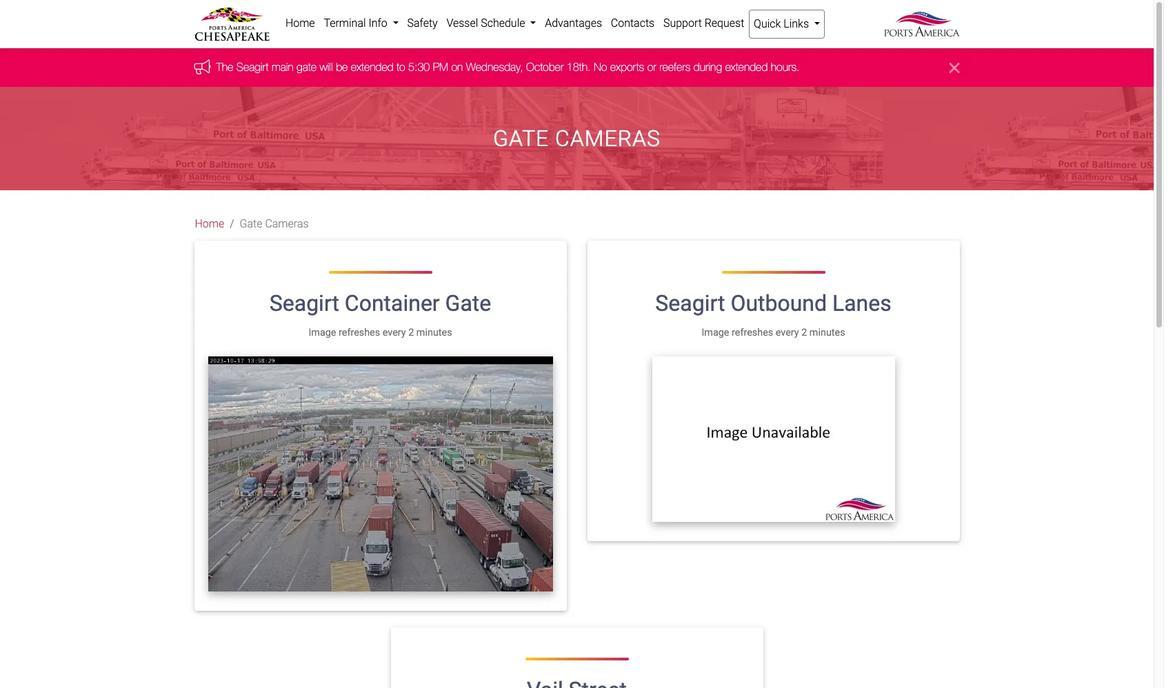 Task type: locate. For each thing, give the bounding box(es) containing it.
refreshes
[[339, 327, 380, 338], [732, 327, 773, 338]]

or
[[647, 61, 656, 73]]

1 vertical spatial gate
[[240, 218, 262, 231]]

0 horizontal spatial 2
[[408, 327, 414, 338]]

1 horizontal spatial image refreshes every 2 minutes
[[702, 327, 845, 338]]

lanes
[[832, 291, 892, 317]]

1 2 from the left
[[408, 327, 414, 338]]

advantages link
[[541, 10, 607, 37]]

the seagirt main gate will be extended to 5:30 pm on wednesday, october 18th.  no exports or reefers during extended hours. link
[[216, 61, 800, 73]]

to
[[397, 61, 405, 73]]

0 horizontal spatial home
[[195, 218, 224, 231]]

0 vertical spatial home link
[[281, 10, 319, 37]]

0 horizontal spatial home link
[[195, 216, 224, 233]]

container
[[345, 291, 440, 317]]

minutes
[[416, 327, 452, 338], [810, 327, 845, 338]]

refreshes down seagirt container gate
[[339, 327, 380, 338]]

1 horizontal spatial every
[[776, 327, 799, 338]]

1 minutes from the left
[[416, 327, 452, 338]]

minutes down container
[[416, 327, 452, 338]]

0 horizontal spatial gate
[[240, 218, 262, 231]]

support request
[[663, 17, 744, 30]]

2 refreshes from the left
[[732, 327, 773, 338]]

schedule
[[481, 17, 525, 30]]

2 vertical spatial gate
[[445, 291, 491, 317]]

0 horizontal spatial image refreshes every 2 minutes
[[309, 327, 452, 338]]

1 vertical spatial home link
[[195, 216, 224, 233]]

will
[[320, 61, 333, 73]]

contacts
[[611, 17, 655, 30]]

1 horizontal spatial minutes
[[810, 327, 845, 338]]

1 vertical spatial home
[[195, 218, 224, 231]]

image for container
[[309, 327, 336, 338]]

1 horizontal spatial seagirt
[[270, 291, 339, 317]]

0 horizontal spatial minutes
[[416, 327, 452, 338]]

gate
[[297, 61, 317, 73]]

0 vertical spatial gate
[[493, 126, 549, 152]]

seagirt
[[236, 61, 269, 73], [270, 291, 339, 317], [655, 291, 725, 317]]

refreshes for outbound
[[732, 327, 773, 338]]

2 live image image from the left
[[652, 357, 895, 522]]

2 minutes from the left
[[810, 327, 845, 338]]

1 horizontal spatial live image image
[[652, 357, 895, 522]]

0 horizontal spatial seagirt
[[236, 61, 269, 73]]

1 horizontal spatial 2
[[802, 327, 807, 338]]

minutes down lanes
[[810, 327, 845, 338]]

0 horizontal spatial live image image
[[208, 357, 553, 592]]

1 vertical spatial gate cameras
[[240, 218, 309, 231]]

1 every from the left
[[383, 327, 406, 338]]

refreshes down seagirt outbound lanes
[[732, 327, 773, 338]]

1 horizontal spatial home
[[285, 17, 315, 30]]

image down seagirt outbound lanes
[[702, 327, 729, 338]]

1 refreshes from the left
[[339, 327, 380, 338]]

every down container
[[383, 327, 406, 338]]

2 2 from the left
[[802, 327, 807, 338]]

1 image refreshes every 2 minutes from the left
[[309, 327, 452, 338]]

0 horizontal spatial gate cameras
[[240, 218, 309, 231]]

0 horizontal spatial refreshes
[[339, 327, 380, 338]]

1 image from the left
[[309, 327, 336, 338]]

extended
[[351, 61, 394, 73], [725, 61, 768, 73]]

2 image from the left
[[702, 327, 729, 338]]

links
[[784, 17, 809, 30]]

safety
[[407, 17, 438, 30]]

2 image refreshes every 2 minutes from the left
[[702, 327, 845, 338]]

2 horizontal spatial gate
[[493, 126, 549, 152]]

0 horizontal spatial extended
[[351, 61, 394, 73]]

home for leftmost home link
[[195, 218, 224, 231]]

0 vertical spatial cameras
[[555, 126, 661, 152]]

2 down container
[[408, 327, 414, 338]]

0 vertical spatial gate cameras
[[493, 126, 661, 152]]

every for outbound
[[776, 327, 799, 338]]

2
[[408, 327, 414, 338], [802, 327, 807, 338]]

info
[[369, 17, 387, 30]]

on
[[451, 61, 463, 73]]

seagirt for seagirt outbound lanes
[[655, 291, 725, 317]]

every
[[383, 327, 406, 338], [776, 327, 799, 338]]

vessel schedule link
[[442, 10, 541, 37]]

home
[[285, 17, 315, 30], [195, 218, 224, 231]]

2 for container
[[408, 327, 414, 338]]

0 horizontal spatial every
[[383, 327, 406, 338]]

image refreshes every 2 minutes down seagirt container gate
[[309, 327, 452, 338]]

cameras
[[555, 126, 661, 152], [265, 218, 309, 231]]

image
[[309, 327, 336, 338], [702, 327, 729, 338]]

1 horizontal spatial image
[[702, 327, 729, 338]]

image refreshes every 2 minutes down seagirt outbound lanes
[[702, 327, 845, 338]]

image down seagirt container gate
[[309, 327, 336, 338]]

2 down outbound
[[802, 327, 807, 338]]

support
[[663, 17, 702, 30]]

0 horizontal spatial cameras
[[265, 218, 309, 231]]

image refreshes every 2 minutes
[[309, 327, 452, 338], [702, 327, 845, 338]]

1 live image image from the left
[[208, 357, 553, 592]]

contacts link
[[607, 10, 659, 37]]

live image image
[[208, 357, 553, 592], [652, 357, 895, 522]]

2 every from the left
[[776, 327, 799, 338]]

0 horizontal spatial image
[[309, 327, 336, 338]]

image for outbound
[[702, 327, 729, 338]]

extended left to at left
[[351, 61, 394, 73]]

main
[[272, 61, 294, 73]]

vessel
[[447, 17, 478, 30]]

image refreshes every 2 minutes for container
[[309, 327, 452, 338]]

pm
[[433, 61, 448, 73]]

1 horizontal spatial extended
[[725, 61, 768, 73]]

1 horizontal spatial refreshes
[[732, 327, 773, 338]]

gate cameras
[[493, 126, 661, 152], [240, 218, 309, 231]]

request
[[705, 17, 744, 30]]

2 for outbound
[[802, 327, 807, 338]]

home link
[[281, 10, 319, 37], [195, 216, 224, 233]]

1 horizontal spatial home link
[[281, 10, 319, 37]]

1 horizontal spatial gate
[[445, 291, 491, 317]]

1 extended from the left
[[351, 61, 394, 73]]

refreshes for container
[[339, 327, 380, 338]]

2 horizontal spatial seagirt
[[655, 291, 725, 317]]

extended right during
[[725, 61, 768, 73]]

gate
[[493, 126, 549, 152], [240, 218, 262, 231], [445, 291, 491, 317]]

0 vertical spatial home
[[285, 17, 315, 30]]

5:30
[[408, 61, 430, 73]]

every down outbound
[[776, 327, 799, 338]]

outbound
[[731, 291, 827, 317]]

hours.
[[771, 61, 800, 73]]



Task type: vqa. For each thing, say whether or not it's contained in the screenshot.
Gate's Live image
no



Task type: describe. For each thing, give the bounding box(es) containing it.
safety link
[[403, 10, 442, 37]]

be
[[336, 61, 348, 73]]

terminal
[[324, 17, 366, 30]]

1 horizontal spatial gate cameras
[[493, 126, 661, 152]]

live image image for outbound
[[652, 357, 895, 522]]

18th.
[[567, 61, 591, 73]]

quick links link
[[749, 10, 825, 39]]

quick links
[[754, 17, 812, 30]]

seagirt inside alert
[[236, 61, 269, 73]]

support request link
[[659, 10, 749, 37]]

minutes for container
[[416, 327, 452, 338]]

2 extended from the left
[[725, 61, 768, 73]]

during
[[694, 61, 722, 73]]

the
[[216, 61, 233, 73]]

quick
[[754, 17, 781, 30]]

minutes for outbound
[[810, 327, 845, 338]]

seagirt container gate
[[270, 291, 491, 317]]

seagirt for seagirt container gate
[[270, 291, 339, 317]]

advantages
[[545, 17, 602, 30]]

october
[[526, 61, 564, 73]]

vessel schedule
[[447, 17, 528, 30]]

seagirt outbound lanes
[[655, 291, 892, 317]]

no
[[594, 61, 607, 73]]

the seagirt main gate will be extended to 5:30 pm on wednesday, october 18th.  no exports or reefers during extended hours. alert
[[0, 49, 1154, 87]]

exports
[[610, 61, 644, 73]]

close image
[[949, 60, 960, 76]]

reefers
[[659, 61, 691, 73]]

terminal info
[[324, 17, 390, 30]]

1 vertical spatial cameras
[[265, 218, 309, 231]]

wednesday,
[[466, 61, 523, 73]]

1 horizontal spatial cameras
[[555, 126, 661, 152]]

image refreshes every 2 minutes for outbound
[[702, 327, 845, 338]]

every for container
[[383, 327, 406, 338]]

the seagirt main gate will be extended to 5:30 pm on wednesday, october 18th.  no exports or reefers during extended hours.
[[216, 61, 800, 73]]

terminal info link
[[319, 10, 403, 37]]

bullhorn image
[[194, 59, 216, 74]]

live image image for container
[[208, 357, 553, 592]]

home for the topmost home link
[[285, 17, 315, 30]]



